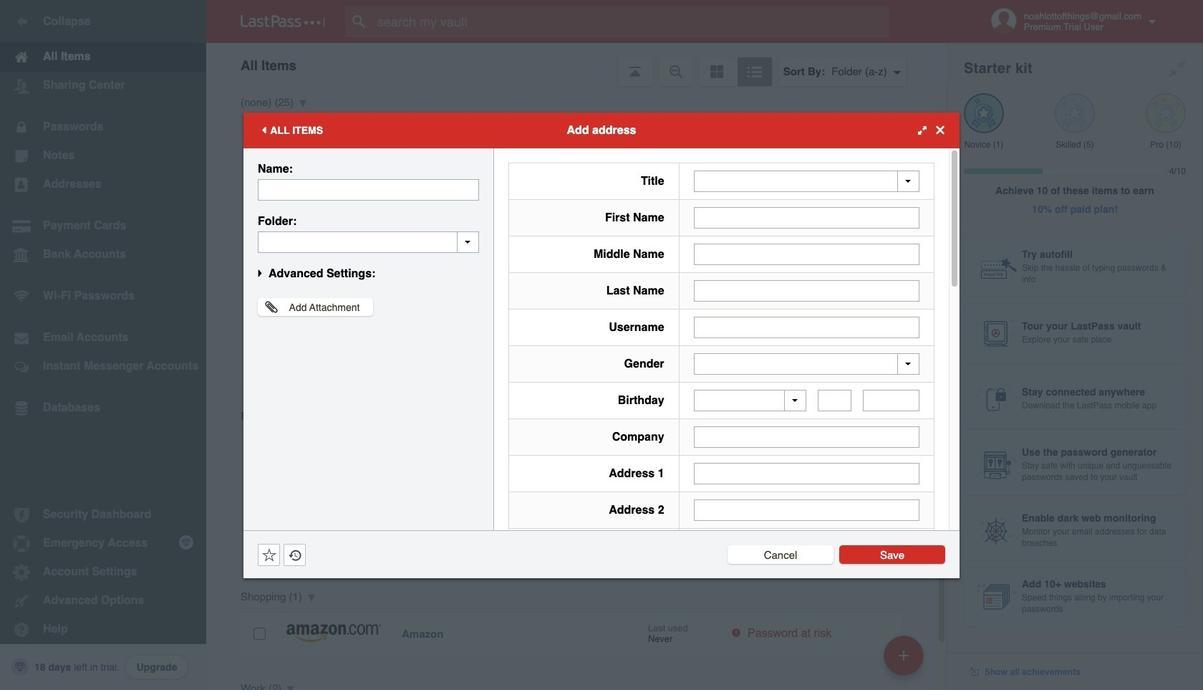 Task type: locate. For each thing, give the bounding box(es) containing it.
None text field
[[694, 243, 920, 265], [694, 280, 920, 301], [694, 316, 920, 338], [818, 390, 852, 411], [864, 390, 920, 411], [694, 426, 920, 448], [694, 243, 920, 265], [694, 280, 920, 301], [694, 316, 920, 338], [818, 390, 852, 411], [864, 390, 920, 411], [694, 426, 920, 448]]

search my vault text field
[[345, 6, 918, 37]]

None text field
[[258, 179, 479, 200], [694, 207, 920, 228], [258, 231, 479, 253], [694, 463, 920, 484], [694, 499, 920, 521], [258, 179, 479, 200], [694, 207, 920, 228], [258, 231, 479, 253], [694, 463, 920, 484], [694, 499, 920, 521]]

Search search field
[[345, 6, 918, 37]]

vault options navigation
[[206, 43, 947, 86]]

lastpass image
[[241, 15, 325, 28]]

dialog
[[244, 112, 960, 690]]



Task type: describe. For each thing, give the bounding box(es) containing it.
new item image
[[899, 650, 909, 660]]

new item navigation
[[879, 631, 933, 690]]

main navigation navigation
[[0, 0, 206, 690]]



Task type: vqa. For each thing, say whether or not it's contained in the screenshot.
Search search box
yes



